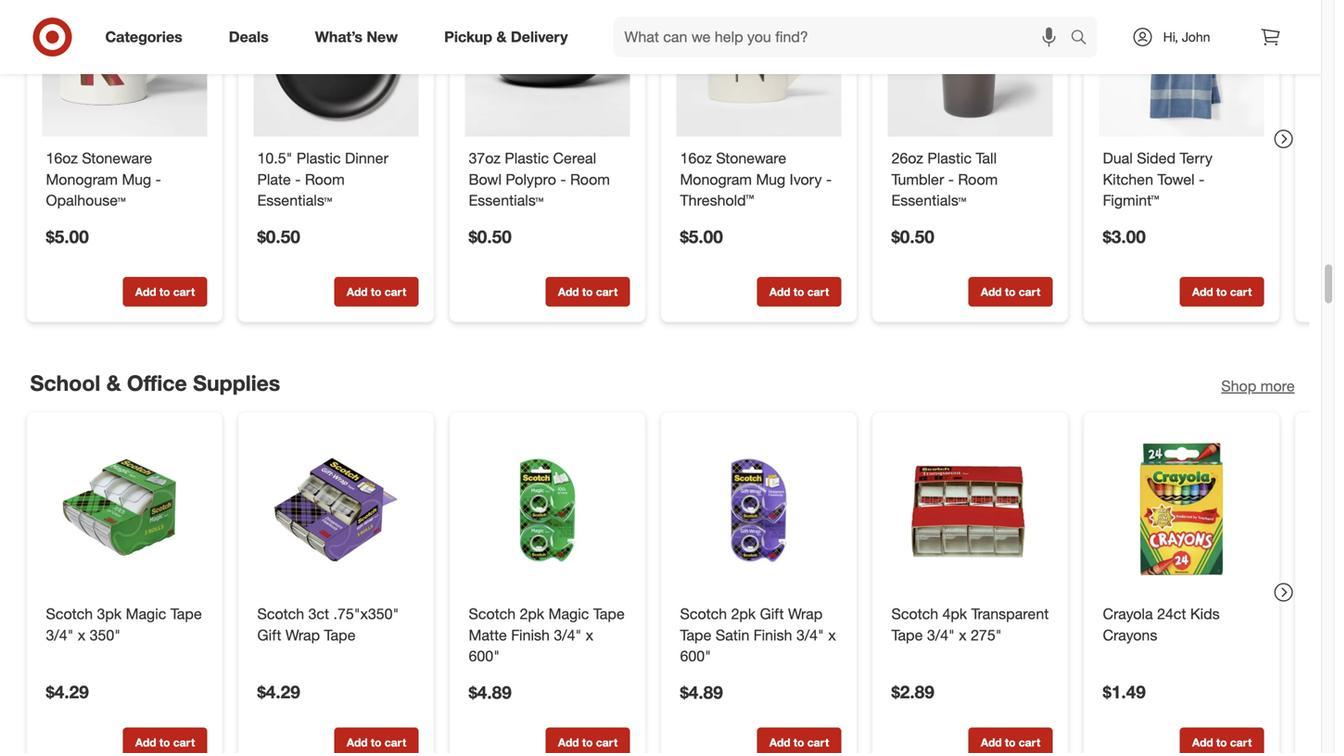 Task type: vqa. For each thing, say whether or not it's contained in the screenshot.


Task type: locate. For each thing, give the bounding box(es) containing it.
2 600" from the left
[[680, 648, 711, 666]]

2 2pk from the left
[[731, 605, 756, 623]]

add for 26oz plastic tall tumbler - room essentials™
[[981, 285, 1002, 299]]

2 x from the left
[[586, 627, 594, 645]]

pickup
[[444, 28, 492, 46]]

2 monogram from the left
[[680, 170, 752, 188]]

monogram up opalhouse™
[[46, 170, 118, 188]]

supplies
[[193, 371, 280, 396]]

add to cart for scotch 3ct .75"x350" gift wrap tape
[[347, 736, 406, 750]]

$4.89 down matte
[[469, 682, 512, 704]]

3 x from the left
[[828, 627, 836, 645]]

categories
[[105, 28, 182, 46]]

plastic left tall
[[928, 149, 972, 167]]

add for 37oz plastic cereal bowl polypro - room essentials™
[[558, 285, 579, 299]]

finish right satin on the right bottom
[[754, 627, 792, 645]]

finish inside scotch 2pk magic tape matte finish 3/4" x 600"
[[511, 627, 550, 645]]

scotch 3ct .75"x350" gift wrap tape image
[[254, 428, 419, 593], [254, 428, 419, 593]]

2 essentials™ from the left
[[469, 191, 544, 210]]

essentials™ inside 26oz plastic tall tumbler - room essentials™
[[892, 191, 966, 210]]

0 horizontal spatial essentials™
[[257, 191, 332, 210]]

x inside scotch 4pk transparent tape 3/4" x 275"
[[959, 627, 967, 645]]

2 mug from the left
[[756, 170, 786, 188]]

1 horizontal spatial finish
[[754, 627, 792, 645]]

1 horizontal spatial stoneware
[[716, 149, 787, 167]]

wrap
[[788, 605, 823, 623], [286, 627, 320, 645]]

1 horizontal spatial magic
[[549, 605, 589, 623]]

scotch for scotch 2pk gift wrap tape satin finish 3/4" x 600"
[[680, 605, 727, 623]]

deals link
[[213, 17, 292, 57]]

0 horizontal spatial gift
[[257, 627, 281, 645]]

x
[[78, 627, 85, 645], [586, 627, 594, 645], [828, 627, 836, 645], [959, 627, 967, 645]]

mug left ivory on the right of the page
[[756, 170, 786, 188]]

dinner
[[345, 149, 388, 167]]

scotch inside scotch 2pk gift wrap tape satin finish 3/4" x 600"
[[680, 605, 727, 623]]

$0.50
[[257, 226, 300, 247], [469, 226, 512, 247], [892, 226, 934, 247]]

10.5" plastic dinner plate - room essentials™ image
[[254, 0, 419, 137], [254, 0, 419, 137]]

tape inside scotch 4pk transparent tape 3/4" x 275"
[[892, 627, 923, 645]]

3/4" inside scotch 4pk transparent tape 3/4" x 275"
[[927, 627, 955, 645]]

0 horizontal spatial monogram
[[46, 170, 118, 188]]

cart for 26oz plastic tall tumbler - room essentials™
[[1019, 285, 1041, 299]]

1 horizontal spatial gift
[[760, 605, 784, 623]]

0 horizontal spatial mug
[[122, 170, 151, 188]]

2 $5.00 from the left
[[680, 226, 723, 247]]

0 horizontal spatial stoneware
[[82, 149, 152, 167]]

scotch 3pk magic tape 3/4" x 350" image
[[42, 428, 207, 593], [42, 428, 207, 593]]

to
[[159, 285, 170, 299], [371, 285, 382, 299], [582, 285, 593, 299], [794, 285, 804, 299], [1005, 285, 1016, 299], [1216, 285, 1227, 299], [159, 736, 170, 750], [371, 736, 382, 750], [582, 736, 593, 750], [794, 736, 804, 750], [1005, 736, 1016, 750], [1216, 736, 1227, 750]]

room down cereal
[[570, 170, 610, 188]]

room for plate
[[305, 170, 345, 188]]

2 $0.50 from the left
[[469, 226, 512, 247]]

add to cart for dual sided terry kitchen towel - figmint™
[[1192, 285, 1252, 299]]

1 horizontal spatial monogram
[[680, 170, 752, 188]]

finish right matte
[[511, 627, 550, 645]]

2 finish from the left
[[754, 627, 792, 645]]

essentials™ down plate
[[257, 191, 332, 210]]

plastic inside 37oz plastic cereal bowl polypro - room essentials™
[[505, 149, 549, 167]]

finish
[[511, 627, 550, 645], [754, 627, 792, 645]]

towel
[[1158, 170, 1195, 188]]

scotch 2pk magic tape matte finish 3/4" x 600"
[[469, 605, 625, 666]]

dual sided terry kitchen towel - figmint™ link
[[1103, 148, 1261, 211]]

1 mug from the left
[[122, 170, 151, 188]]

3/4" right satin on the right bottom
[[796, 627, 824, 645]]

0 vertical spatial wrap
[[788, 605, 823, 623]]

0 horizontal spatial 16oz
[[46, 149, 78, 167]]

add to cart button for 37oz plastic cereal bowl polypro - room essentials™
[[546, 277, 630, 307]]

3/4" right matte
[[554, 627, 582, 645]]

3pk
[[97, 605, 122, 623]]

$0.50 down tumbler on the top of page
[[892, 226, 934, 247]]

$0.50 down plate
[[257, 226, 300, 247]]

4 3/4" from the left
[[927, 627, 955, 645]]

3/4" down 4pk
[[927, 627, 955, 645]]

plate
[[257, 170, 291, 188]]

threshold™
[[680, 191, 754, 210]]

10.5"
[[257, 149, 293, 167]]

1 horizontal spatial mug
[[756, 170, 786, 188]]

plastic inside 26oz plastic tall tumbler - room essentials™
[[928, 149, 972, 167]]

scotch inside scotch 4pk transparent tape 3/4" x 275"
[[892, 605, 938, 623]]

scotch 2pk magic tape matte finish 3/4" x 600" image
[[465, 428, 630, 593], [465, 428, 630, 593]]

1 $4.29 from the left
[[46, 682, 89, 703]]

5 scotch from the left
[[892, 605, 938, 623]]

- inside 16oz stoneware monogram mug ivory - threshold™
[[826, 170, 832, 188]]

16oz stoneware monogram mug - opalhouse™ image
[[42, 0, 207, 137], [42, 0, 207, 137]]

3 plastic from the left
[[928, 149, 972, 167]]

add to cart for scotch 3pk magic tape 3/4" x 350"
[[135, 736, 195, 750]]

scotch 2pk gift wrap tape satin finish 3/4" x 600" image
[[676, 428, 841, 593], [676, 428, 841, 593]]

& left office
[[106, 371, 121, 396]]

0 horizontal spatial $5.00
[[46, 226, 89, 247]]

2 scotch from the left
[[257, 605, 304, 623]]

$5.00 down threshold™
[[680, 226, 723, 247]]

1 $0.50 from the left
[[257, 226, 300, 247]]

magic
[[126, 605, 166, 623], [549, 605, 589, 623]]

tape
[[170, 605, 202, 623], [593, 605, 625, 623], [324, 627, 356, 645], [680, 627, 712, 645], [892, 627, 923, 645]]

4 scotch from the left
[[680, 605, 727, 623]]

2 room from the left
[[570, 170, 610, 188]]

&
[[497, 28, 507, 46], [106, 371, 121, 396]]

& right pickup
[[497, 28, 507, 46]]

polypro
[[506, 170, 556, 188]]

2 horizontal spatial room
[[958, 170, 998, 188]]

$4.89
[[469, 682, 512, 704], [680, 682, 723, 704]]

1 horizontal spatial 600"
[[680, 648, 711, 666]]

1 horizontal spatial 2pk
[[731, 605, 756, 623]]

essentials™
[[257, 191, 332, 210], [469, 191, 544, 210], [892, 191, 966, 210]]

essentials™ down tumbler on the top of page
[[892, 191, 966, 210]]

add to cart button for 10.5" plastic dinner plate - room essentials™
[[334, 277, 419, 307]]

magic for $4.89
[[549, 605, 589, 623]]

0 horizontal spatial $4.29
[[46, 682, 89, 703]]

mug for ivory
[[756, 170, 786, 188]]

monogram
[[46, 170, 118, 188], [680, 170, 752, 188]]

add to cart button
[[123, 277, 207, 307], [334, 277, 419, 307], [546, 277, 630, 307], [757, 277, 841, 307], [969, 277, 1053, 307], [1180, 277, 1264, 307], [123, 728, 207, 754], [334, 728, 419, 754], [546, 728, 630, 754], [757, 728, 841, 754], [969, 728, 1053, 754], [1180, 728, 1264, 754]]

add to cart for scotch 4pk transparent tape 3/4" x 275"
[[981, 736, 1041, 750]]

$0.50 for 37oz plastic cereal bowl polypro - room essentials™
[[469, 226, 512, 247]]

stoneware for -
[[82, 149, 152, 167]]

dual
[[1103, 149, 1133, 167]]

0 horizontal spatial &
[[106, 371, 121, 396]]

3/4" inside scotch 2pk magic tape matte finish 3/4" x 600"
[[554, 627, 582, 645]]

tape inside scotch 2pk magic tape matte finish 3/4" x 600"
[[593, 605, 625, 623]]

plastic inside 10.5" plastic dinner plate - room essentials™
[[297, 149, 341, 167]]

0 vertical spatial gift
[[760, 605, 784, 623]]

2 horizontal spatial $0.50
[[892, 226, 934, 247]]

$0.50 for 26oz plastic tall tumbler - room essentials™
[[892, 226, 934, 247]]

2 16oz from the left
[[680, 149, 712, 167]]

16oz for 16oz stoneware monogram mug - opalhouse™
[[46, 149, 78, 167]]

2 - from the left
[[295, 170, 301, 188]]

0 horizontal spatial $0.50
[[257, 226, 300, 247]]

essentials™ down bowl
[[469, 191, 544, 210]]

1 vertical spatial wrap
[[286, 627, 320, 645]]

tape for $4.29
[[170, 605, 202, 623]]

stoneware
[[82, 149, 152, 167], [716, 149, 787, 167]]

2 plastic from the left
[[505, 149, 549, 167]]

stoneware up opalhouse™
[[82, 149, 152, 167]]

what's new link
[[299, 17, 421, 57]]

stoneware inside 16oz stoneware monogram mug ivory - threshold™
[[716, 149, 787, 167]]

1 monogram from the left
[[46, 170, 118, 188]]

0 horizontal spatial $4.89
[[469, 682, 512, 704]]

more
[[1261, 377, 1295, 395]]

search
[[1062, 30, 1107, 48]]

bowl
[[469, 170, 502, 188]]

magic inside scotch 2pk magic tape matte finish 3/4" x 600"
[[549, 605, 589, 623]]

$4.89 for scotch 2pk gift wrap tape satin finish 3/4" x 600"
[[680, 682, 723, 704]]

scotch left the 3ct
[[257, 605, 304, 623]]

monogram up threshold™
[[680, 170, 752, 188]]

add to cart
[[135, 285, 195, 299], [347, 285, 406, 299], [558, 285, 618, 299], [769, 285, 829, 299], [981, 285, 1041, 299], [1192, 285, 1252, 299], [135, 736, 195, 750], [347, 736, 406, 750], [558, 736, 618, 750], [769, 736, 829, 750], [981, 736, 1041, 750], [1192, 736, 1252, 750]]

to for 37oz plastic cereal bowl polypro - room essentials™
[[582, 285, 593, 299]]

dual sided terry kitchen towel - figmint™ image
[[1099, 0, 1264, 137], [1099, 0, 1264, 137]]

plastic up polypro
[[505, 149, 549, 167]]

16oz up opalhouse™
[[46, 149, 78, 167]]

1 plastic from the left
[[297, 149, 341, 167]]

1 3/4" from the left
[[46, 627, 74, 645]]

1 horizontal spatial wrap
[[788, 605, 823, 623]]

delivery
[[511, 28, 568, 46]]

0 horizontal spatial wrap
[[286, 627, 320, 645]]

plastic
[[297, 149, 341, 167], [505, 149, 549, 167], [928, 149, 972, 167]]

x inside scotch 2pk magic tape matte finish 3/4" x 600"
[[586, 627, 594, 645]]

1 horizontal spatial &
[[497, 28, 507, 46]]

cart for 10.5" plastic dinner plate - room essentials™
[[385, 285, 406, 299]]

275"
[[971, 627, 1002, 645]]

1 stoneware from the left
[[82, 149, 152, 167]]

0 horizontal spatial finish
[[511, 627, 550, 645]]

16oz inside 16oz stoneware monogram mug ivory - threshold™
[[680, 149, 712, 167]]

3 3/4" from the left
[[796, 627, 824, 645]]

cart for crayola 24ct kids crayons
[[1230, 736, 1252, 750]]

room inside 10.5" plastic dinner plate - room essentials™
[[305, 170, 345, 188]]

2 $4.89 from the left
[[680, 682, 723, 704]]

2 magic from the left
[[549, 605, 589, 623]]

0 horizontal spatial 600"
[[469, 648, 500, 666]]

scotch 4pk transparent tape 3/4" x 275" image
[[888, 428, 1053, 593], [888, 428, 1053, 593]]

stoneware up threshold™
[[716, 149, 787, 167]]

3/4" left 350" in the bottom left of the page
[[46, 627, 74, 645]]

essentials™ inside 10.5" plastic dinner plate - room essentials™
[[257, 191, 332, 210]]

0 horizontal spatial room
[[305, 170, 345, 188]]

tape for $2.89
[[892, 627, 923, 645]]

to for scotch 3pk magic tape 3/4" x 350"
[[159, 736, 170, 750]]

3/4"
[[46, 627, 74, 645], [554, 627, 582, 645], [796, 627, 824, 645], [927, 627, 955, 645]]

2pk inside scotch 2pk gift wrap tape satin finish 3/4" x 600"
[[731, 605, 756, 623]]

monogram for 16oz stoneware monogram mug ivory - threshold™
[[680, 170, 752, 188]]

- inside dual sided terry kitchen towel - figmint™
[[1199, 170, 1205, 188]]

essentials™ for tumbler
[[892, 191, 966, 210]]

0 horizontal spatial magic
[[126, 605, 166, 623]]

16oz
[[46, 149, 78, 167], [680, 149, 712, 167]]

1 scotch from the left
[[46, 605, 93, 623]]

4 - from the left
[[826, 170, 832, 188]]

3 - from the left
[[560, 170, 566, 188]]

$5.00 down opalhouse™
[[46, 226, 89, 247]]

ivory
[[790, 170, 822, 188]]

plastic right 10.5"
[[297, 149, 341, 167]]

cart for scotch 3ct .75"x350" gift wrap tape
[[385, 736, 406, 750]]

crayons
[[1103, 627, 1158, 645]]

add to cart button for 16oz stoneware monogram mug ivory - threshold™
[[757, 277, 841, 307]]

1 essentials™ from the left
[[257, 191, 332, 210]]

magic inside the "scotch 3pk magic tape 3/4" x 350""
[[126, 605, 166, 623]]

add to cart button for scotch 2pk magic tape matte finish 3/4" x 600"
[[546, 728, 630, 754]]

1 vertical spatial gift
[[257, 627, 281, 645]]

600"
[[469, 648, 500, 666], [680, 648, 711, 666]]

monogram inside 16oz stoneware monogram mug - opalhouse™
[[46, 170, 118, 188]]

$4.89 down satin on the right bottom
[[680, 682, 723, 704]]

26oz plastic tall tumbler - room essentials™ image
[[888, 0, 1053, 137], [888, 0, 1053, 137]]

room down tall
[[958, 170, 998, 188]]

$5.00
[[46, 226, 89, 247], [680, 226, 723, 247]]

dual sided terry kitchen towel - figmint™
[[1103, 149, 1213, 210]]

2 3/4" from the left
[[554, 627, 582, 645]]

scotch inside scotch 3ct .75"x350" gift wrap tape
[[257, 605, 304, 623]]

$4.29
[[46, 682, 89, 703], [257, 682, 300, 703]]

$4.29 down scotch 3ct .75"x350" gift wrap tape on the left of page
[[257, 682, 300, 703]]

1 finish from the left
[[511, 627, 550, 645]]

26oz plastic tall tumbler - room essentials™ link
[[892, 148, 1049, 211]]

1 2pk from the left
[[520, 605, 544, 623]]

stoneware inside 16oz stoneware monogram mug - opalhouse™
[[82, 149, 152, 167]]

crayola 24ct kids crayons image
[[1099, 428, 1264, 593], [1099, 428, 1264, 593]]

3 essentials™ from the left
[[892, 191, 966, 210]]

mug up opalhouse™
[[122, 170, 151, 188]]

crayola 24ct kids crayons
[[1103, 605, 1220, 645]]

scotch inside scotch 2pk magic tape matte finish 3/4" x 600"
[[469, 605, 516, 623]]

3 scotch from the left
[[469, 605, 516, 623]]

room inside 26oz plastic tall tumbler - room essentials™
[[958, 170, 998, 188]]

1 $4.89 from the left
[[469, 682, 512, 704]]

scotch 4pk transparent tape 3/4" x 275"
[[892, 605, 1049, 645]]

school & office supplies
[[30, 371, 280, 396]]

mug inside 16oz stoneware monogram mug ivory - threshold™
[[756, 170, 786, 188]]

kitchen
[[1103, 170, 1154, 188]]

2 stoneware from the left
[[716, 149, 787, 167]]

add
[[135, 285, 156, 299], [347, 285, 368, 299], [558, 285, 579, 299], [769, 285, 791, 299], [981, 285, 1002, 299], [1192, 285, 1213, 299], [135, 736, 156, 750], [347, 736, 368, 750], [558, 736, 579, 750], [769, 736, 791, 750], [981, 736, 1002, 750], [1192, 736, 1213, 750]]

1 horizontal spatial $4.29
[[257, 682, 300, 703]]

to for 16oz stoneware monogram mug - opalhouse™
[[159, 285, 170, 299]]

shop more
[[1221, 377, 1295, 395]]

scotch inside the "scotch 3pk magic tape 3/4" x 350""
[[46, 605, 93, 623]]

monogram inside 16oz stoneware monogram mug ivory - threshold™
[[680, 170, 752, 188]]

scotch left 4pk
[[892, 605, 938, 623]]

$4.29 for 3/4"
[[46, 682, 89, 703]]

16oz inside 16oz stoneware monogram mug - opalhouse™
[[46, 149, 78, 167]]

0 horizontal spatial plastic
[[297, 149, 341, 167]]

1 horizontal spatial $0.50
[[469, 226, 512, 247]]

scotch
[[46, 605, 93, 623], [257, 605, 304, 623], [469, 605, 516, 623], [680, 605, 727, 623], [892, 605, 938, 623]]

office
[[127, 371, 187, 396]]

scotch up satin on the right bottom
[[680, 605, 727, 623]]

mug inside 16oz stoneware monogram mug - opalhouse™
[[122, 170, 151, 188]]

0 vertical spatial &
[[497, 28, 507, 46]]

2 horizontal spatial essentials™
[[892, 191, 966, 210]]

1 room from the left
[[305, 170, 345, 188]]

16oz stoneware monogram mug ivory - threshold™ image
[[676, 0, 841, 137], [676, 0, 841, 137]]

to for 26oz plastic tall tumbler - room essentials™
[[1005, 285, 1016, 299]]

tape inside the "scotch 3pk magic tape 3/4" x 350""
[[170, 605, 202, 623]]

scotch for scotch 4pk transparent tape 3/4" x 275"
[[892, 605, 938, 623]]

5 - from the left
[[948, 170, 954, 188]]

-
[[155, 170, 161, 188], [295, 170, 301, 188], [560, 170, 566, 188], [826, 170, 832, 188], [948, 170, 954, 188], [1199, 170, 1205, 188]]

1 $5.00 from the left
[[46, 226, 89, 247]]

600" inside scotch 2pk gift wrap tape satin finish 3/4" x 600"
[[680, 648, 711, 666]]

crayola
[[1103, 605, 1153, 623]]

3 room from the left
[[958, 170, 998, 188]]

1 horizontal spatial room
[[570, 170, 610, 188]]

1 600" from the left
[[469, 648, 500, 666]]

0 horizontal spatial 2pk
[[520, 605, 544, 623]]

kids
[[1190, 605, 1220, 623]]

add to cart for 37oz plastic cereal bowl polypro - room essentials™
[[558, 285, 618, 299]]

16oz up threshold™
[[680, 149, 712, 167]]

add to cart button for scotch 2pk gift wrap tape satin finish 3/4" x 600"
[[757, 728, 841, 754]]

to for scotch 2pk magic tape matte finish 3/4" x 600"
[[582, 736, 593, 750]]

3ct
[[308, 605, 329, 623]]

1 x from the left
[[78, 627, 85, 645]]

1 horizontal spatial 16oz
[[680, 149, 712, 167]]

1 horizontal spatial essentials™
[[469, 191, 544, 210]]

essentials™ for plate
[[257, 191, 332, 210]]

terry
[[1180, 149, 1213, 167]]

1 16oz from the left
[[46, 149, 78, 167]]

mug for -
[[122, 170, 151, 188]]

tall
[[976, 149, 997, 167]]

$0.50 down bowl
[[469, 226, 512, 247]]

1 horizontal spatial $4.89
[[680, 682, 723, 704]]

mug
[[122, 170, 151, 188], [756, 170, 786, 188]]

4 x from the left
[[959, 627, 967, 645]]

3 $0.50 from the left
[[892, 226, 934, 247]]

add for dual sided terry kitchen towel - figmint™
[[1192, 285, 1213, 299]]

scotch for scotch 2pk magic tape matte finish 3/4" x 600"
[[469, 605, 516, 623]]

2 $4.29 from the left
[[257, 682, 300, 703]]

room
[[305, 170, 345, 188], [570, 170, 610, 188], [958, 170, 998, 188]]

$5.00 for 16oz stoneware monogram mug ivory - threshold™
[[680, 226, 723, 247]]

2pk inside scotch 2pk magic tape matte finish 3/4" x 600"
[[520, 605, 544, 623]]

room for tumbler
[[958, 170, 998, 188]]

1 magic from the left
[[126, 605, 166, 623]]

16oz stoneware monogram mug ivory - threshold™ link
[[680, 148, 838, 211]]

6 - from the left
[[1199, 170, 1205, 188]]

add to cart button for 26oz plastic tall tumbler - room essentials™
[[969, 277, 1053, 307]]

1 - from the left
[[155, 170, 161, 188]]

cart for scotch 2pk gift wrap tape satin finish 3/4" x 600"
[[807, 736, 829, 750]]

37oz plastic cereal bowl polypro - room essentials™ image
[[465, 0, 630, 137], [465, 0, 630, 137]]

1 vertical spatial &
[[106, 371, 121, 396]]

plastic for tumbler
[[928, 149, 972, 167]]

gift
[[760, 605, 784, 623], [257, 627, 281, 645]]

scotch up matte
[[469, 605, 516, 623]]

37oz
[[469, 149, 501, 167]]

37oz plastic cereal bowl polypro - room essentials™ link
[[469, 148, 626, 211]]

search button
[[1062, 17, 1107, 61]]

1 horizontal spatial plastic
[[505, 149, 549, 167]]

scotch left 3pk
[[46, 605, 93, 623]]

room right plate
[[305, 170, 345, 188]]

$4.29 down the "scotch 3pk magic tape 3/4" x 350""
[[46, 682, 89, 703]]

opalhouse™
[[46, 191, 126, 210]]

1 horizontal spatial $5.00
[[680, 226, 723, 247]]

cart for dual sided terry kitchen towel - figmint™
[[1230, 285, 1252, 299]]

to for scotch 4pk transparent tape 3/4" x 275"
[[1005, 736, 1016, 750]]

10.5" plastic dinner plate - room essentials™ link
[[257, 148, 415, 211]]

2 horizontal spatial plastic
[[928, 149, 972, 167]]



Task type: describe. For each thing, give the bounding box(es) containing it.
scotch for scotch 3pk magic tape 3/4" x 350"
[[46, 605, 93, 623]]

scotch for scotch 3ct .75"x350" gift wrap tape
[[257, 605, 304, 623]]

cereal
[[553, 149, 596, 167]]

add to cart button for crayola 24ct kids crayons
[[1180, 728, 1264, 754]]

wrap inside scotch 2pk gift wrap tape satin finish 3/4" x 600"
[[788, 605, 823, 623]]

cart for scotch 4pk transparent tape 3/4" x 275"
[[1019, 736, 1041, 750]]

to for 10.5" plastic dinner plate - room essentials™
[[371, 285, 382, 299]]

add to cart for crayola 24ct kids crayons
[[1192, 736, 1252, 750]]

magic for $4.29
[[126, 605, 166, 623]]

plastic for bowl
[[505, 149, 549, 167]]

- inside 10.5" plastic dinner plate - room essentials™
[[295, 170, 301, 188]]

to for scotch 2pk gift wrap tape satin finish 3/4" x 600"
[[794, 736, 804, 750]]

what's
[[315, 28, 362, 46]]

16oz for 16oz stoneware monogram mug ivory - threshold™
[[680, 149, 712, 167]]

$4.89 for scotch 2pk magic tape matte finish 3/4" x 600"
[[469, 682, 512, 704]]

shop more button
[[1221, 376, 1295, 397]]

add for scotch 4pk transparent tape 3/4" x 275"
[[981, 736, 1002, 750]]

10.5" plastic dinner plate - room essentials™
[[257, 149, 388, 210]]

add for scotch 2pk gift wrap tape satin finish 3/4" x 600"
[[769, 736, 791, 750]]

stoneware for ivory
[[716, 149, 787, 167]]

transparent
[[971, 605, 1049, 623]]

- inside 26oz plastic tall tumbler - room essentials™
[[948, 170, 954, 188]]

cart for 16oz stoneware monogram mug ivory - threshold™
[[807, 285, 829, 299]]

600" inside scotch 2pk magic tape matte finish 3/4" x 600"
[[469, 648, 500, 666]]

hi,
[[1163, 29, 1178, 45]]

& for school
[[106, 371, 121, 396]]

cart for scotch 3pk magic tape 3/4" x 350"
[[173, 736, 195, 750]]

26oz
[[892, 149, 923, 167]]

school
[[30, 371, 100, 396]]

pickup & delivery
[[444, 28, 568, 46]]

sided
[[1137, 149, 1176, 167]]

tape for $4.89
[[593, 605, 625, 623]]

add to cart for 10.5" plastic dinner plate - room essentials™
[[347, 285, 406, 299]]

john
[[1182, 29, 1210, 45]]

x inside the "scotch 3pk magic tape 3/4" x 350""
[[78, 627, 85, 645]]

2pk for satin
[[731, 605, 756, 623]]

3/4" inside scotch 2pk gift wrap tape satin finish 3/4" x 600"
[[796, 627, 824, 645]]

$0.50 for 10.5" plastic dinner plate - room essentials™
[[257, 226, 300, 247]]

finish inside scotch 2pk gift wrap tape satin finish 3/4" x 600"
[[754, 627, 792, 645]]

cart for scotch 2pk magic tape matte finish 3/4" x 600"
[[596, 736, 618, 750]]

crayola 24ct kids crayons link
[[1103, 604, 1261, 646]]

room inside 37oz plastic cereal bowl polypro - room essentials™
[[570, 170, 610, 188]]

plastic for plate
[[297, 149, 341, 167]]

scotch 4pk transparent tape 3/4" x 275" link
[[892, 604, 1049, 646]]

$2.89
[[892, 682, 934, 703]]

add to cart for 16oz stoneware monogram mug - opalhouse™
[[135, 285, 195, 299]]

essentials™ inside 37oz plastic cereal bowl polypro - room essentials™
[[469, 191, 544, 210]]

figmint™
[[1103, 191, 1159, 210]]

shop
[[1221, 377, 1257, 395]]

add to cart button for scotch 4pk transparent tape 3/4" x 275"
[[969, 728, 1053, 754]]

tumbler
[[892, 170, 944, 188]]

add to cart button for scotch 3ct .75"x350" gift wrap tape
[[334, 728, 419, 754]]

satin
[[716, 627, 750, 645]]

tape inside scotch 3ct .75"x350" gift wrap tape
[[324, 627, 356, 645]]

$5.00 for 16oz stoneware monogram mug - opalhouse™
[[46, 226, 89, 247]]

add for 16oz stoneware monogram mug ivory - threshold™
[[769, 285, 791, 299]]

3/4" inside the "scotch 3pk magic tape 3/4" x 350""
[[46, 627, 74, 645]]

what's new
[[315, 28, 398, 46]]

hi, john
[[1163, 29, 1210, 45]]

wrap inside scotch 3ct .75"x350" gift wrap tape
[[286, 627, 320, 645]]

add for crayola 24ct kids crayons
[[1192, 736, 1213, 750]]

scotch 2pk gift wrap tape satin finish 3/4" x 600" link
[[680, 604, 838, 668]]

scotch 3ct .75"x350" gift wrap tape link
[[257, 604, 415, 646]]

scotch 3ct .75"x350" gift wrap tape
[[257, 605, 399, 645]]

to for scotch 3ct .75"x350" gift wrap tape
[[371, 736, 382, 750]]

monogram for 16oz stoneware monogram mug - opalhouse™
[[46, 170, 118, 188]]

16oz stoneware monogram mug ivory - threshold™
[[680, 149, 832, 210]]

to for 16oz stoneware monogram mug ivory - threshold™
[[794, 285, 804, 299]]

new
[[367, 28, 398, 46]]

cart for 16oz stoneware monogram mug - opalhouse™
[[173, 285, 195, 299]]

& for pickup
[[497, 28, 507, 46]]

pickup & delivery link
[[429, 17, 591, 57]]

16oz stoneware monogram mug - opalhouse™
[[46, 149, 161, 210]]

What can we help you find? suggestions appear below search field
[[613, 17, 1075, 57]]

to for crayola 24ct kids crayons
[[1216, 736, 1227, 750]]

add to cart button for scotch 3pk magic tape 3/4" x 350"
[[123, 728, 207, 754]]

add for scotch 3pk magic tape 3/4" x 350"
[[135, 736, 156, 750]]

categories link
[[89, 17, 206, 57]]

add for 10.5" plastic dinner plate - room essentials™
[[347, 285, 368, 299]]

.75"x350"
[[333, 605, 399, 623]]

matte
[[469, 627, 507, 645]]

$4.29 for wrap
[[257, 682, 300, 703]]

gift inside scotch 2pk gift wrap tape satin finish 3/4" x 600"
[[760, 605, 784, 623]]

add to cart button for dual sided terry kitchen towel - figmint™
[[1180, 277, 1264, 307]]

16oz stoneware monogram mug - opalhouse™ link
[[46, 148, 204, 211]]

to for dual sided terry kitchen towel - figmint™
[[1216, 285, 1227, 299]]

add for 16oz stoneware monogram mug - opalhouse™
[[135, 285, 156, 299]]

$3.00
[[1103, 226, 1146, 247]]

deals
[[229, 28, 269, 46]]

350"
[[90, 627, 121, 645]]

add to cart button for 16oz stoneware monogram mug - opalhouse™
[[123, 277, 207, 307]]

add to cart for 16oz stoneware monogram mug ivory - threshold™
[[769, 285, 829, 299]]

scotch 3pk magic tape 3/4" x 350"
[[46, 605, 202, 645]]

add for scotch 2pk magic tape matte finish 3/4" x 600"
[[558, 736, 579, 750]]

scotch 3pk magic tape 3/4" x 350" link
[[46, 604, 204, 646]]

26oz plastic tall tumbler - room essentials™
[[892, 149, 998, 210]]

scotch 2pk gift wrap tape satin finish 3/4" x 600"
[[680, 605, 836, 666]]

gift inside scotch 3ct .75"x350" gift wrap tape
[[257, 627, 281, 645]]

2pk for finish
[[520, 605, 544, 623]]

$1.49
[[1103, 682, 1146, 703]]

tape inside scotch 2pk gift wrap tape satin finish 3/4" x 600"
[[680, 627, 712, 645]]

scotch 2pk magic tape matte finish 3/4" x 600" link
[[469, 604, 626, 668]]

add to cart for scotch 2pk gift wrap tape satin finish 3/4" x 600"
[[769, 736, 829, 750]]

cart for 37oz plastic cereal bowl polypro - room essentials™
[[596, 285, 618, 299]]

37oz plastic cereal bowl polypro - room essentials™
[[469, 149, 610, 210]]

- inside 16oz stoneware monogram mug - opalhouse™
[[155, 170, 161, 188]]

- inside 37oz plastic cereal bowl polypro - room essentials™
[[560, 170, 566, 188]]

x inside scotch 2pk gift wrap tape satin finish 3/4" x 600"
[[828, 627, 836, 645]]

24ct
[[1157, 605, 1186, 623]]

add to cart for scotch 2pk magic tape matte finish 3/4" x 600"
[[558, 736, 618, 750]]

add to cart for 26oz plastic tall tumbler - room essentials™
[[981, 285, 1041, 299]]

4pk
[[943, 605, 967, 623]]

add for scotch 3ct .75"x350" gift wrap tape
[[347, 736, 368, 750]]



